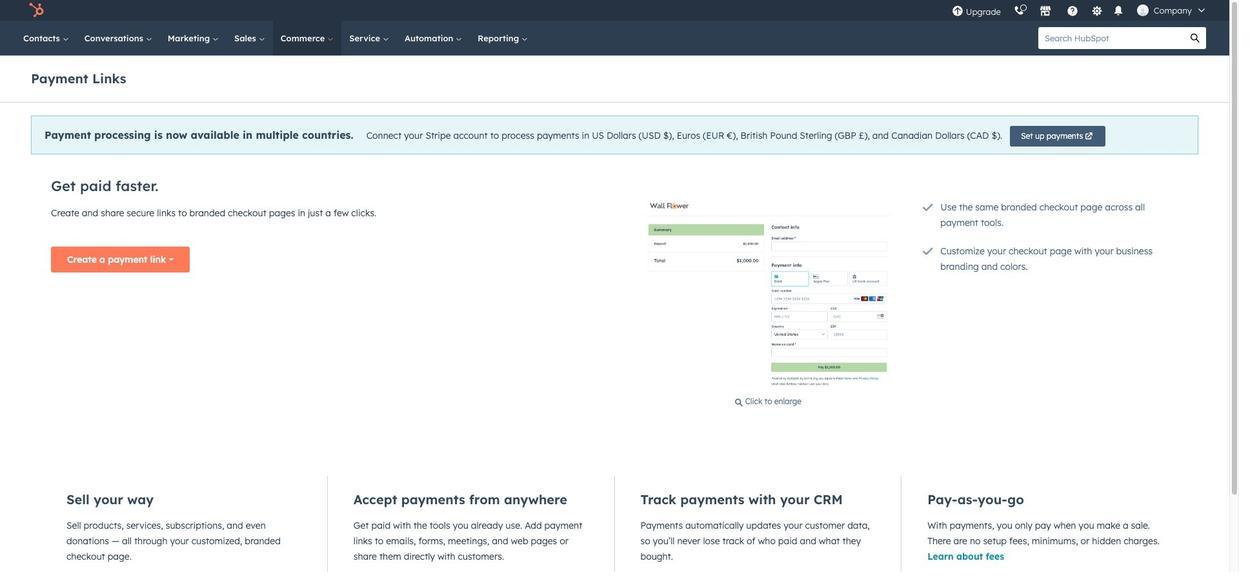 Task type: vqa. For each thing, say whether or not it's contained in the screenshot.
Jacob Simon image
yes



Task type: describe. For each thing, give the bounding box(es) containing it.
jacob simon image
[[1138, 5, 1149, 16]]



Task type: locate. For each thing, give the bounding box(es) containing it.
menu
[[946, 0, 1215, 21]]

Search HubSpot search field
[[1039, 27, 1185, 49]]

marketplaces image
[[1040, 6, 1052, 17]]



